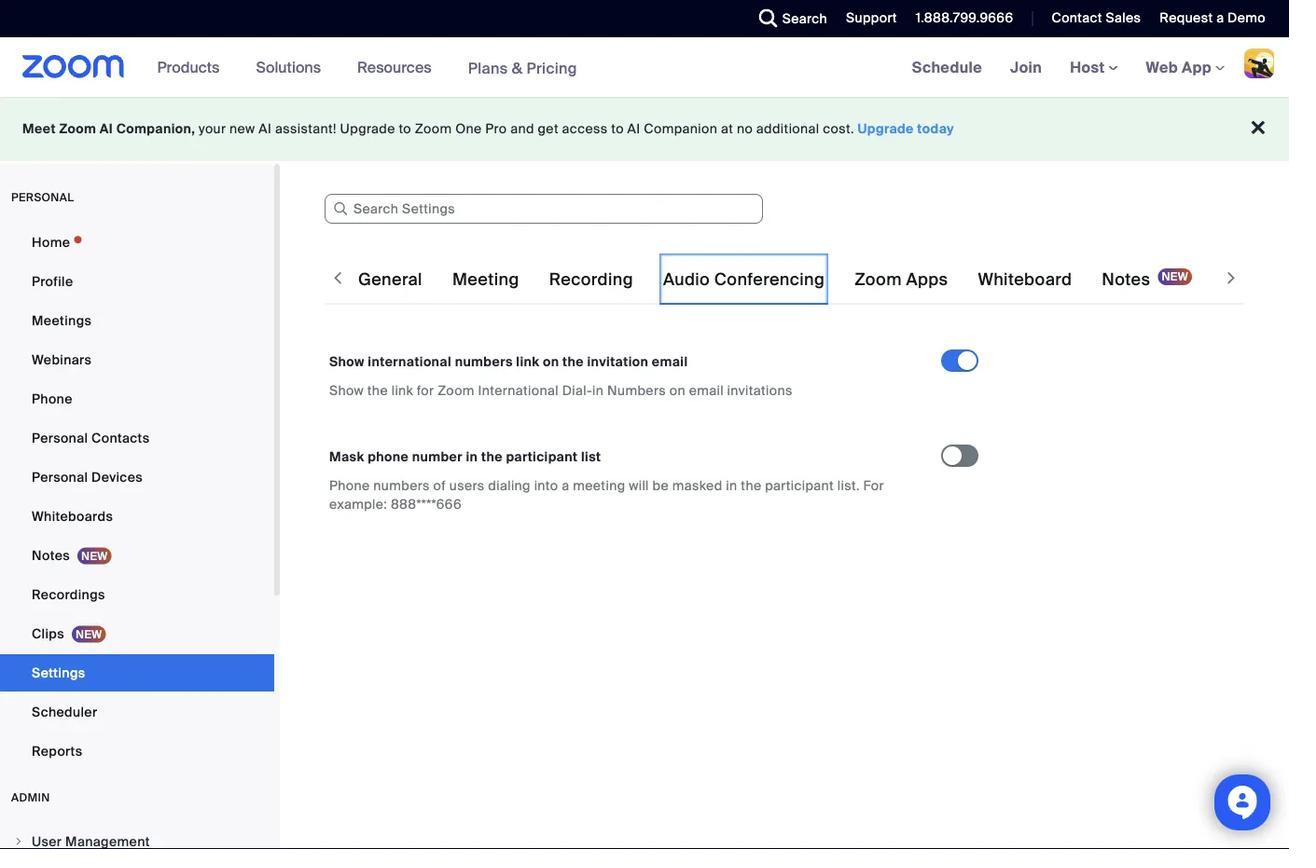 Task type: locate. For each thing, give the bounding box(es) containing it.
apps
[[906, 269, 948, 291]]

phone inside phone numbers of users dialing into a meeting will be masked in the participant list. for example: 888****666
[[329, 477, 370, 494]]

upgrade right cost. at the top right of page
[[858, 120, 914, 138]]

link left for
[[392, 382, 413, 399]]

in right masked
[[726, 477, 738, 494]]

the right masked
[[741, 477, 762, 494]]

the inside phone numbers of users dialing into a meeting will be masked in the participant list. for example: 888****666
[[741, 477, 762, 494]]

1 vertical spatial show
[[329, 382, 364, 399]]

1 personal from the top
[[32, 430, 88, 447]]

1 horizontal spatial upgrade
[[858, 120, 914, 138]]

a inside phone numbers of users dialing into a meeting will be masked in the participant list. for example: 888****666
[[562, 477, 569, 494]]

upgrade
[[340, 120, 395, 138], [858, 120, 914, 138]]

notes inside the tabs of my account settings page tab list
[[1102, 269, 1151, 291]]

resources
[[357, 57, 432, 77]]

1 vertical spatial personal
[[32, 469, 88, 486]]

1 show from the top
[[329, 353, 365, 370]]

today
[[917, 120, 954, 138]]

cost.
[[823, 120, 854, 138]]

solutions button
[[256, 37, 329, 97]]

on right numbers
[[670, 382, 686, 399]]

0 vertical spatial personal
[[32, 430, 88, 447]]

1 horizontal spatial participant
[[765, 477, 834, 494]]

notes
[[1102, 269, 1151, 291], [32, 547, 70, 564]]

2 show from the top
[[329, 382, 364, 399]]

participant up into
[[506, 448, 578, 466]]

ai
[[100, 120, 113, 138], [259, 120, 272, 138], [627, 120, 640, 138]]

email up numbers
[[652, 353, 688, 370]]

meeting
[[452, 269, 519, 291]]

web app button
[[1146, 57, 1225, 77]]

the up dial-
[[563, 353, 584, 370]]

be
[[653, 477, 669, 494]]

a right into
[[562, 477, 569, 494]]

phone link
[[0, 381, 274, 418]]

profile
[[32, 273, 73, 290]]

1 upgrade from the left
[[340, 120, 395, 138]]

0 vertical spatial show
[[329, 353, 365, 370]]

mask
[[329, 448, 364, 466]]

2 horizontal spatial ai
[[627, 120, 640, 138]]

zoom left one
[[415, 120, 452, 138]]

clips
[[32, 626, 64, 643]]

at
[[721, 120, 733, 138]]

to
[[399, 120, 411, 138], [611, 120, 624, 138]]

personal devices link
[[0, 459, 274, 496]]

menu item
[[0, 825, 274, 850]]

1 horizontal spatial ai
[[259, 120, 272, 138]]

0 vertical spatial a
[[1217, 9, 1224, 27]]

general
[[358, 269, 423, 291]]

whiteboards
[[32, 508, 113, 525]]

1 vertical spatial email
[[689, 382, 724, 399]]

numbers up international
[[455, 353, 513, 370]]

products
[[157, 57, 220, 77]]

contact sales
[[1052, 9, 1141, 27]]

meet
[[22, 120, 56, 138]]

personal up "personal devices"
[[32, 430, 88, 447]]

0 horizontal spatial ai
[[100, 120, 113, 138]]

1 vertical spatial numbers
[[373, 477, 430, 494]]

companion,
[[116, 120, 195, 138]]

numbers
[[607, 382, 666, 399]]

in down invitation
[[592, 382, 604, 399]]

in inside phone numbers of users dialing into a meeting will be masked in the participant list. for example: 888****666
[[726, 477, 738, 494]]

in up users
[[466, 448, 478, 466]]

meeting
[[573, 477, 625, 494]]

in
[[592, 382, 604, 399], [466, 448, 478, 466], [726, 477, 738, 494]]

1 vertical spatial a
[[562, 477, 569, 494]]

the up 'dialing'
[[481, 448, 503, 466]]

1 vertical spatial notes
[[32, 547, 70, 564]]

1 horizontal spatial link
[[516, 353, 540, 370]]

no
[[737, 120, 753, 138]]

1 horizontal spatial notes
[[1102, 269, 1151, 291]]

audio
[[663, 269, 710, 291]]

show for show international numbers link on the invitation email
[[329, 353, 365, 370]]

2 ai from the left
[[259, 120, 272, 138]]

banner
[[0, 37, 1289, 98]]

admin
[[11, 791, 50, 806]]

0 horizontal spatial a
[[562, 477, 569, 494]]

1.888.799.9666
[[916, 9, 1014, 27]]

link up international
[[516, 353, 540, 370]]

ai left companion,
[[100, 120, 113, 138]]

ai left companion
[[627, 120, 640, 138]]

for
[[863, 477, 884, 494]]

upgrade down the product information navigation
[[340, 120, 395, 138]]

0 horizontal spatial numbers
[[373, 477, 430, 494]]

0 vertical spatial on
[[543, 353, 559, 370]]

email
[[652, 353, 688, 370], [689, 382, 724, 399]]

1.888.799.9666 button
[[902, 0, 1018, 37], [916, 9, 1014, 27]]

of
[[433, 477, 446, 494]]

0 horizontal spatial in
[[466, 448, 478, 466]]

settings link
[[0, 655, 274, 692]]

participant
[[506, 448, 578, 466], [765, 477, 834, 494]]

meet zoom ai companion, footer
[[0, 97, 1289, 161]]

your
[[199, 120, 226, 138]]

personal
[[32, 430, 88, 447], [32, 469, 88, 486]]

contact sales link
[[1038, 0, 1146, 37], [1052, 9, 1141, 27]]

will
[[629, 477, 649, 494]]

personal up whiteboards
[[32, 469, 88, 486]]

1 horizontal spatial to
[[611, 120, 624, 138]]

to down the resources dropdown button
[[399, 120, 411, 138]]

assistant!
[[275, 120, 337, 138]]

1 vertical spatial link
[[392, 382, 413, 399]]

request
[[1160, 9, 1213, 27]]

to right the access
[[611, 120, 624, 138]]

upgrade today link
[[858, 120, 954, 138]]

sales
[[1106, 9, 1141, 27]]

one
[[455, 120, 482, 138]]

2 horizontal spatial in
[[726, 477, 738, 494]]

0 horizontal spatial upgrade
[[340, 120, 395, 138]]

0 vertical spatial phone
[[32, 390, 73, 408]]

2 personal from the top
[[32, 469, 88, 486]]

zoom left apps
[[855, 269, 902, 291]]

1 vertical spatial phone
[[329, 477, 370, 494]]

the down international
[[367, 382, 388, 399]]

0 horizontal spatial notes
[[32, 547, 70, 564]]

numbers inside phone numbers of users dialing into a meeting will be masked in the participant list. for example: 888****666
[[373, 477, 430, 494]]

zoom inside the tabs of my account settings page tab list
[[855, 269, 902, 291]]

1 horizontal spatial phone
[[329, 477, 370, 494]]

email left "invitations"
[[689, 382, 724, 399]]

1.888.799.9666 button up schedule link
[[916, 9, 1014, 27]]

0 horizontal spatial phone
[[32, 390, 73, 408]]

link
[[516, 353, 540, 370], [392, 382, 413, 399]]

personal for personal devices
[[32, 469, 88, 486]]

on up show the link for zoom international dial-in numbers on email invitations
[[543, 353, 559, 370]]

meetings navigation
[[898, 37, 1289, 98]]

0 horizontal spatial participant
[[506, 448, 578, 466]]

a
[[1217, 9, 1224, 27], [562, 477, 569, 494]]

plans
[[468, 58, 508, 78]]

reports
[[32, 743, 82, 760]]

1 horizontal spatial numbers
[[455, 353, 513, 370]]

participant left "list."
[[765, 477, 834, 494]]

meetings
[[32, 312, 92, 329]]

1 vertical spatial participant
[[765, 477, 834, 494]]

1 horizontal spatial a
[[1217, 9, 1224, 27]]

phone up example:
[[329, 477, 370, 494]]

phone down the webinars
[[32, 390, 73, 408]]

1 vertical spatial on
[[670, 382, 686, 399]]

dialing
[[488, 477, 531, 494]]

plans & pricing link
[[468, 58, 577, 78], [468, 58, 577, 78]]

1 horizontal spatial email
[[689, 382, 724, 399]]

whiteboard
[[978, 269, 1072, 291]]

2 upgrade from the left
[[858, 120, 914, 138]]

numbers
[[455, 353, 513, 370], [373, 477, 430, 494]]

numbers up "888****666"
[[373, 477, 430, 494]]

show
[[329, 353, 365, 370], [329, 382, 364, 399]]

0 horizontal spatial to
[[399, 120, 411, 138]]

audio conferencing
[[663, 269, 825, 291]]

phone inside "link"
[[32, 390, 73, 408]]

notes link
[[0, 537, 274, 575]]

ai right new
[[259, 120, 272, 138]]

tabs of my account settings page tab list
[[355, 254, 1289, 306]]

0 vertical spatial notes
[[1102, 269, 1151, 291]]

0 vertical spatial in
[[592, 382, 604, 399]]

personal for personal contacts
[[32, 430, 88, 447]]

&
[[512, 58, 523, 78]]

on
[[543, 353, 559, 370], [670, 382, 686, 399]]

show the link for zoom international dial-in numbers on email invitations
[[329, 382, 793, 399]]

show left international
[[329, 353, 365, 370]]

profile picture image
[[1245, 49, 1274, 78]]

mask phone number in the participant list
[[329, 448, 601, 466]]

3 ai from the left
[[627, 120, 640, 138]]

2 vertical spatial in
[[726, 477, 738, 494]]

personal contacts link
[[0, 420, 274, 457]]

0 horizontal spatial email
[[652, 353, 688, 370]]

1 horizontal spatial on
[[670, 382, 686, 399]]

a left demo
[[1217, 9, 1224, 27]]

show up mask
[[329, 382, 364, 399]]



Task type: vqa. For each thing, say whether or not it's contained in the screenshot.
right the AI
yes



Task type: describe. For each thing, give the bounding box(es) containing it.
resources button
[[357, 37, 440, 97]]

scheduler
[[32, 704, 97, 721]]

recordings link
[[0, 577, 274, 614]]

plans & pricing
[[468, 58, 577, 78]]

web app
[[1146, 57, 1212, 77]]

0 horizontal spatial link
[[392, 382, 413, 399]]

0 vertical spatial participant
[[506, 448, 578, 466]]

product information navigation
[[143, 37, 591, 98]]

phone numbers of users dialing into a meeting will be masked in the participant list. for example: 888****666
[[329, 477, 884, 513]]

888****666
[[391, 496, 462, 513]]

phone
[[368, 448, 409, 466]]

1 horizontal spatial in
[[592, 382, 604, 399]]

list
[[581, 448, 601, 466]]

home link
[[0, 224, 274, 261]]

host
[[1070, 57, 1109, 77]]

meet zoom ai companion, your new ai assistant! upgrade to zoom one pro and get access to ai companion at no additional cost. upgrade today
[[22, 120, 954, 138]]

clips link
[[0, 616, 274, 653]]

invitation
[[587, 353, 649, 370]]

invitations
[[727, 382, 793, 399]]

request a demo
[[1160, 9, 1266, 27]]

zoom right the "meet"
[[59, 120, 96, 138]]

phone for phone
[[32, 390, 73, 408]]

participant inside phone numbers of users dialing into a meeting will be masked in the participant list. for example: 888****666
[[765, 477, 834, 494]]

get
[[538, 120, 559, 138]]

meetings link
[[0, 302, 274, 340]]

0 vertical spatial numbers
[[455, 353, 513, 370]]

host button
[[1070, 57, 1118, 77]]

recordings
[[32, 586, 105, 604]]

masked
[[672, 477, 723, 494]]

recording
[[549, 269, 633, 291]]

zoom apps
[[855, 269, 948, 291]]

profile link
[[0, 263, 274, 300]]

number
[[412, 448, 463, 466]]

scroll right image
[[1222, 269, 1241, 287]]

notes inside notes 'link'
[[32, 547, 70, 564]]

web
[[1146, 57, 1178, 77]]

show for show the link for zoom international dial-in numbers on email invitations
[[329, 382, 364, 399]]

phone for phone numbers of users dialing into a meeting will be masked in the participant list. for example: 888****666
[[329, 477, 370, 494]]

example:
[[329, 496, 387, 513]]

dial-
[[562, 382, 592, 399]]

schedule
[[912, 57, 982, 77]]

1 vertical spatial in
[[466, 448, 478, 466]]

0 horizontal spatial on
[[543, 353, 559, 370]]

webinars
[[32, 351, 92, 369]]

scheduler link
[[0, 694, 274, 731]]

show international numbers link on the invitation email
[[329, 353, 688, 370]]

personal menu menu
[[0, 224, 274, 772]]

and
[[510, 120, 534, 138]]

demo
[[1228, 9, 1266, 27]]

Search Settings text field
[[325, 194, 763, 224]]

banner containing products
[[0, 37, 1289, 98]]

list.
[[838, 477, 860, 494]]

home
[[32, 234, 70, 251]]

1 to from the left
[[399, 120, 411, 138]]

2 to from the left
[[611, 120, 624, 138]]

pro
[[485, 120, 507, 138]]

devices
[[91, 469, 143, 486]]

conferencing
[[714, 269, 825, 291]]

international
[[368, 353, 452, 370]]

webinars link
[[0, 341, 274, 379]]

additional
[[756, 120, 820, 138]]

1 ai from the left
[[100, 120, 113, 138]]

schedule link
[[898, 37, 996, 97]]

scroll left image
[[328, 269, 347, 287]]

contacts
[[91, 430, 150, 447]]

reports link
[[0, 733, 274, 771]]

personal contacts
[[32, 430, 150, 447]]

contact
[[1052, 9, 1102, 27]]

join link
[[996, 37, 1056, 97]]

search
[[782, 10, 828, 27]]

products button
[[157, 37, 228, 97]]

support
[[846, 9, 897, 27]]

into
[[534, 477, 558, 494]]

for
[[417, 382, 434, 399]]

international
[[478, 382, 559, 399]]

solutions
[[256, 57, 321, 77]]

users
[[449, 477, 485, 494]]

new
[[230, 120, 255, 138]]

1.888.799.9666 button up 'schedule'
[[902, 0, 1018, 37]]

zoom right for
[[438, 382, 475, 399]]

0 vertical spatial email
[[652, 353, 688, 370]]

personal devices
[[32, 469, 143, 486]]

zoom logo image
[[22, 55, 125, 78]]

right image
[[13, 837, 24, 848]]

settings
[[32, 665, 85, 682]]

whiteboards link
[[0, 498, 274, 535]]

join
[[1010, 57, 1042, 77]]

0 vertical spatial link
[[516, 353, 540, 370]]

access
[[562, 120, 608, 138]]

personal
[[11, 190, 74, 205]]



